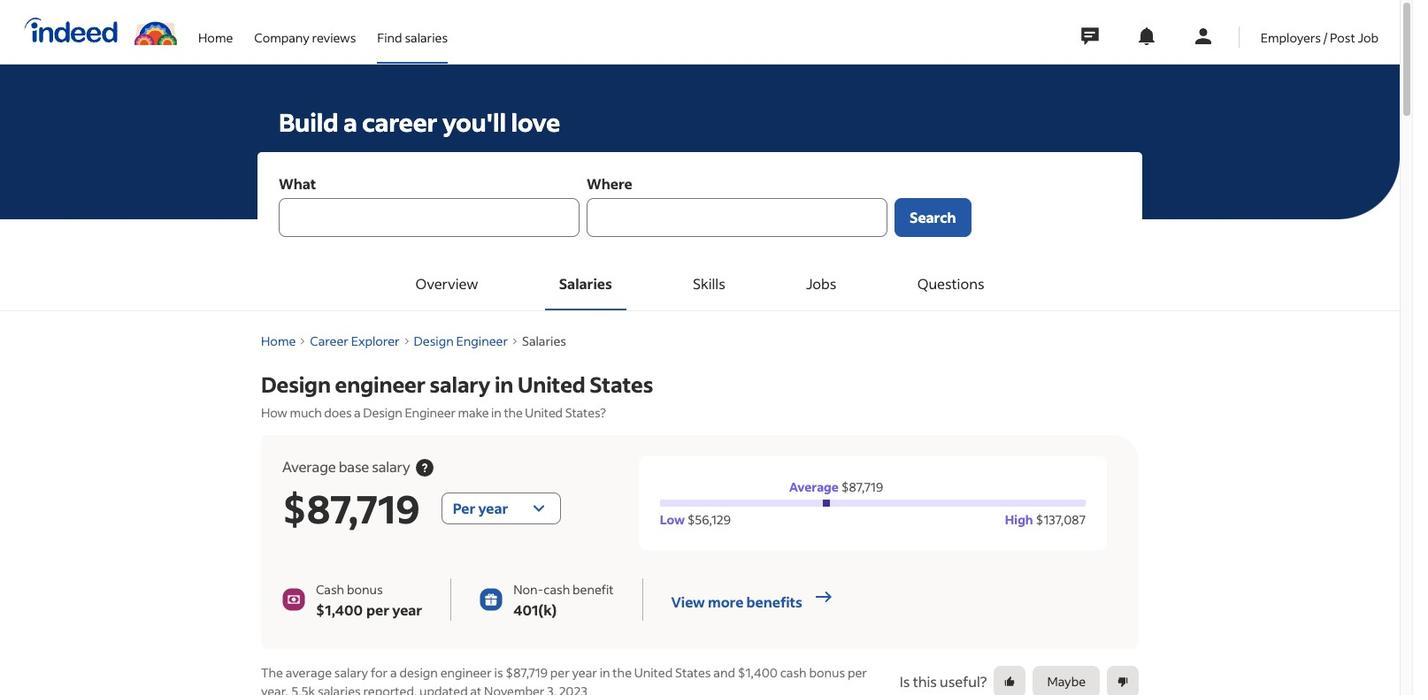 Task type: vqa. For each thing, say whether or not it's contained in the screenshot.
View
yes



Task type: locate. For each thing, give the bounding box(es) containing it.
2 vertical spatial design
[[363, 404, 402, 421]]

a right does
[[354, 404, 361, 421]]

0 horizontal spatial the
[[504, 404, 523, 421]]

does
[[324, 404, 352, 421]]

0 horizontal spatial bonus
[[347, 581, 383, 598]]

0 vertical spatial average
[[282, 457, 336, 476]]

0 horizontal spatial home link
[[198, 0, 233, 60]]

bonus
[[347, 581, 383, 598], [809, 664, 845, 681]]

0 horizontal spatial home
[[198, 29, 233, 46]]

states
[[590, 371, 653, 398], [675, 664, 711, 681]]

reviews
[[312, 29, 356, 46]]

overview
[[415, 274, 478, 293]]

bonus inside cash bonus $1,400 per year
[[347, 581, 383, 598]]

salaries link
[[545, 259, 626, 309], [522, 333, 566, 349]]

1 vertical spatial a
[[354, 404, 361, 421]]

1 vertical spatial year
[[572, 664, 597, 681]]

salaries
[[559, 274, 612, 293], [522, 333, 566, 349]]

states?
[[565, 404, 606, 421]]

0 vertical spatial in
[[494, 371, 513, 398]]

states inside design engineer salary in united states how much does a design engineer make in the united states?
[[590, 371, 653, 398]]

2 horizontal spatial design
[[414, 333, 454, 349]]

design right does
[[363, 404, 402, 421]]

home link for career explorer link
[[261, 333, 296, 349]]

0 horizontal spatial engineer
[[405, 404, 456, 421]]

find
[[377, 29, 402, 46]]

2 horizontal spatial salary
[[430, 371, 490, 398]]

1 vertical spatial average
[[789, 478, 839, 495]]

love
[[511, 106, 560, 138]]

1 vertical spatial salary
[[372, 457, 410, 476]]

in down design engineer
[[494, 371, 513, 398]]

salaries inside breadcrumbs. 'element'
[[522, 333, 566, 349]]

2 vertical spatial salary
[[334, 664, 368, 681]]

home right indeed proudly celebrates hispanic heritage month icon
[[198, 29, 233, 46]]

$1,400
[[316, 600, 363, 619], [738, 664, 778, 681]]

year
[[392, 600, 422, 619], [572, 664, 597, 681]]

base
[[339, 457, 369, 476]]

1 vertical spatial $1,400
[[738, 664, 778, 681]]

bonus left is
[[809, 664, 845, 681]]

skills
[[693, 274, 725, 293]]

per
[[366, 600, 389, 619], [550, 664, 570, 681], [848, 664, 867, 681]]

design right explorer
[[414, 333, 454, 349]]

0 horizontal spatial salary
[[334, 664, 368, 681]]

0 horizontal spatial engineer
[[335, 371, 425, 398]]

salary up make
[[430, 371, 490, 398]]

1 horizontal spatial bonus
[[809, 664, 845, 681]]

0 vertical spatial cash
[[544, 581, 570, 598]]

company reviews link
[[254, 0, 356, 60]]

engineer
[[456, 333, 508, 349], [405, 404, 456, 421]]

salaries
[[405, 29, 448, 46]]

year down non-cash benefit 401(k) at the bottom of page
[[572, 664, 597, 681]]

1 horizontal spatial the
[[613, 664, 632, 681]]

benefits
[[746, 592, 802, 611]]

build
[[279, 106, 339, 138]]

year up design on the left of the page
[[392, 600, 422, 619]]

you'll
[[442, 106, 506, 138]]

and
[[713, 664, 735, 681]]

0 vertical spatial $1,400
[[316, 600, 363, 619]]

1 horizontal spatial engineer
[[456, 333, 508, 349]]

$56,129
[[687, 511, 731, 528]]

0 vertical spatial states
[[590, 371, 653, 398]]

design
[[414, 333, 454, 349], [261, 371, 331, 398], [363, 404, 402, 421]]

0 vertical spatial engineer
[[456, 333, 508, 349]]

useful?
[[940, 672, 987, 691]]

2 vertical spatial united
[[634, 664, 673, 681]]

maybe
[[1047, 673, 1086, 690]]

$1,400 inside cash bonus $1,400 per year
[[316, 600, 363, 619]]

home inside breadcrumbs. 'element'
[[261, 333, 296, 349]]

0 vertical spatial year
[[392, 600, 422, 619]]

design
[[399, 664, 438, 681]]

bonus inside the average salary for a design engineer  is $87,719 per year in the united states and  $1,400 cash bonus per year.
[[809, 664, 845, 681]]

$87,719 main content
[[0, 311, 1400, 695]]

indeed proudly celebrates hispanic heritage month image
[[134, 18, 177, 45]]

0 horizontal spatial year
[[392, 600, 422, 619]]

engineer down explorer
[[335, 371, 425, 398]]

$1,400 down cash
[[316, 600, 363, 619]]

search button
[[895, 198, 971, 237]]

1 vertical spatial cash
[[780, 664, 807, 681]]

per up for
[[366, 600, 389, 619]]

united up states?
[[518, 371, 585, 398]]

employers / post job
[[1261, 29, 1378, 46]]

salary inside the average salary for a design engineer  is $87,719 per year in the united states and  $1,400 cash bonus per year.
[[334, 664, 368, 681]]

1 vertical spatial engineer
[[440, 664, 492, 681]]

1 horizontal spatial home link
[[261, 333, 296, 349]]

in right make
[[491, 404, 501, 421]]

1 horizontal spatial $87,719
[[506, 664, 548, 681]]

salary left for
[[334, 664, 368, 681]]

1 vertical spatial home
[[261, 333, 296, 349]]

0 vertical spatial salary
[[430, 371, 490, 398]]

design engineer salary in united states how much does a design engineer make in the united states?
[[261, 371, 653, 421]]

more
[[708, 592, 744, 611]]

0 horizontal spatial states
[[590, 371, 653, 398]]

salary
[[430, 371, 490, 398], [372, 457, 410, 476], [334, 664, 368, 681]]

cash up 401(k)
[[544, 581, 570, 598]]

average
[[282, 457, 336, 476], [789, 478, 839, 495]]

engineer inside the average salary for a design engineer  is $87,719 per year in the united states and  $1,400 cash bonus per year.
[[440, 664, 492, 681]]

the average salary for a design engineer  is $87,719 per year in the united states and  $1,400 cash bonus per year.
[[261, 664, 867, 695]]

a
[[343, 106, 357, 138], [354, 404, 361, 421], [390, 664, 397, 681]]

1 horizontal spatial states
[[675, 664, 711, 681]]

1 vertical spatial salaries link
[[522, 333, 566, 349]]

a inside the average salary for a design engineer  is $87,719 per year in the united states and  $1,400 cash bonus per year.
[[390, 664, 397, 681]]

$87,719 inside the average salary for a design engineer  is $87,719 per year in the united states and  $1,400 cash bonus per year.
[[506, 664, 548, 681]]

0 horizontal spatial per
[[366, 600, 389, 619]]

home link
[[198, 0, 233, 60], [261, 333, 296, 349]]

united left states?
[[525, 404, 563, 421]]

home link right indeed proudly celebrates hispanic heritage month icon
[[198, 0, 233, 60]]

0 vertical spatial home link
[[198, 0, 233, 60]]

career explorer
[[310, 333, 400, 349]]

1 horizontal spatial average
[[789, 478, 839, 495]]

1 horizontal spatial home
[[261, 333, 296, 349]]

cash right and
[[780, 664, 807, 681]]

0 horizontal spatial $87,719
[[282, 483, 420, 533]]

1 horizontal spatial year
[[572, 664, 597, 681]]

per left is
[[848, 664, 867, 681]]

in down non-cash benefit 401(k) at the bottom of page
[[600, 664, 610, 681]]

0 vertical spatial engineer
[[335, 371, 425, 398]]

1 vertical spatial engineer
[[405, 404, 456, 421]]

$87,719
[[841, 478, 883, 495], [282, 483, 420, 533], [506, 664, 548, 681]]

a right build
[[343, 106, 357, 138]]

design up much at the left of page
[[261, 371, 331, 398]]

1 horizontal spatial cash
[[780, 664, 807, 681]]

high
[[1005, 511, 1033, 528]]

1 horizontal spatial design
[[363, 404, 402, 421]]

high $137,087
[[1005, 511, 1086, 528]]

skills link
[[679, 259, 739, 309]]

0 vertical spatial the
[[504, 404, 523, 421]]

the inside the average salary for a design engineer  is $87,719 per year in the united states and  $1,400 cash bonus per year.
[[613, 664, 632, 681]]

the inside design engineer salary in united states how much does a design engineer make in the united states?
[[504, 404, 523, 421]]

the right make
[[504, 404, 523, 421]]

salary right base
[[372, 457, 410, 476]]

home left career
[[261, 333, 296, 349]]

average
[[286, 664, 332, 681]]

0 horizontal spatial $1,400
[[316, 600, 363, 619]]

united inside the average salary for a design engineer  is $87,719 per year in the united states and  $1,400 cash bonus per year.
[[634, 664, 673, 681]]

a inside design engineer salary in united states how much does a design engineer make in the united states?
[[354, 404, 361, 421]]

low
[[660, 511, 685, 528]]

1 vertical spatial bonus
[[809, 664, 845, 681]]

$1,400 inside the average salary for a design engineer  is $87,719 per year in the united states and  $1,400 cash bonus per year.
[[738, 664, 778, 681]]

1 vertical spatial salaries
[[522, 333, 566, 349]]

1 vertical spatial design
[[261, 371, 331, 398]]

the down benefit
[[613, 664, 632, 681]]

0 horizontal spatial design
[[261, 371, 331, 398]]

1 horizontal spatial engineer
[[440, 664, 492, 681]]

a right for
[[390, 664, 397, 681]]

1 vertical spatial states
[[675, 664, 711, 681]]

cash
[[544, 581, 570, 598], [780, 664, 807, 681]]

1 vertical spatial home link
[[261, 333, 296, 349]]

1 horizontal spatial $1,400
[[738, 664, 778, 681]]

career
[[310, 333, 349, 349]]

view
[[671, 592, 705, 611]]

united
[[518, 371, 585, 398], [525, 404, 563, 421], [634, 664, 673, 681]]

0 vertical spatial salaries link
[[545, 259, 626, 309]]

states up states?
[[590, 371, 653, 398]]

engineer left make
[[405, 404, 456, 421]]

0 vertical spatial bonus
[[347, 581, 383, 598]]

$1,400 right and
[[738, 664, 778, 681]]

0 horizontal spatial cash
[[544, 581, 570, 598]]

engineer inside design engineer salary in united states how much does a design engineer make in the united states?
[[405, 404, 456, 421]]

average $87,719
[[789, 478, 883, 495]]

questions link
[[903, 259, 998, 309]]

What field
[[279, 198, 580, 237]]

engineer up design engineer salary in united states how much does a design engineer make in the united states? at the left of the page
[[456, 333, 508, 349]]

home link left career
[[261, 333, 296, 349]]

in
[[494, 371, 513, 398], [491, 404, 501, 421], [600, 664, 610, 681]]

bonus right cash
[[347, 581, 383, 598]]

united left and
[[634, 664, 673, 681]]

2 vertical spatial a
[[390, 664, 397, 681]]

0 vertical spatial design
[[414, 333, 454, 349]]

this
[[913, 672, 937, 691]]

post
[[1330, 29, 1355, 46]]

questions
[[917, 274, 984, 293]]

None search field
[[257, 152, 1142, 258]]

per right is
[[550, 664, 570, 681]]

average for average $87,719
[[789, 478, 839, 495]]

jobs
[[806, 274, 837, 293]]

states left and
[[675, 664, 711, 681]]

for
[[371, 664, 388, 681]]

average for average base salary
[[282, 457, 336, 476]]

2 vertical spatial in
[[600, 664, 610, 681]]

company reviews
[[254, 29, 356, 46]]

engineer inside breadcrumbs. 'element'
[[456, 333, 508, 349]]

no, it's not helpful. image
[[1117, 676, 1129, 688]]

design inside breadcrumbs. 'element'
[[414, 333, 454, 349]]

engineer
[[335, 371, 425, 398], [440, 664, 492, 681]]

how
[[261, 404, 287, 421]]

1 horizontal spatial salary
[[372, 457, 410, 476]]

where
[[587, 174, 632, 193]]

1 vertical spatial the
[[613, 664, 632, 681]]

messages unread count 0 image
[[1078, 19, 1101, 54]]

tab list
[[1, 259, 1399, 311]]

home
[[198, 29, 233, 46], [261, 333, 296, 349]]

the
[[504, 404, 523, 421], [613, 664, 632, 681]]

0 horizontal spatial average
[[282, 457, 336, 476]]

0 vertical spatial salaries
[[559, 274, 612, 293]]

engineer left is
[[440, 664, 492, 681]]



Task type: describe. For each thing, give the bounding box(es) containing it.
overview link
[[401, 259, 492, 309]]

what
[[279, 174, 316, 193]]

much
[[290, 404, 322, 421]]

engineer inside design engineer salary in united states how much does a design engineer make in the united states?
[[335, 371, 425, 398]]

salary for $87,719
[[372, 457, 410, 476]]

cash
[[316, 581, 344, 598]]

is
[[494, 664, 503, 681]]

cash inside the average salary for a design engineer  is $87,719 per year in the united states and  $1,400 cash bonus per year.
[[780, 664, 807, 681]]

home link for company reviews link
[[198, 0, 233, 60]]

company
[[254, 29, 310, 46]]

search
[[910, 208, 956, 227]]

year inside cash bonus $1,400 per year
[[392, 600, 422, 619]]

0 vertical spatial home
[[198, 29, 233, 46]]

cash bonus $1,400 per year
[[316, 581, 422, 619]]

salary inside design engineer salary in united states how much does a design engineer make in the united states?
[[430, 371, 490, 398]]

jobs link
[[792, 259, 851, 309]]

year.
[[261, 683, 288, 695]]

year inside the average salary for a design engineer  is $87,719 per year in the united states and  $1,400 cash bonus per year.
[[572, 664, 597, 681]]

explorer
[[351, 333, 400, 349]]

notifications unread count 0 image
[[1136, 26, 1157, 47]]

yes, it's helpful. image
[[1004, 676, 1016, 688]]

401(k)
[[513, 600, 557, 619]]

Where field
[[587, 198, 887, 237]]

is this useful?
[[900, 672, 987, 691]]

maybe button
[[1033, 666, 1100, 695]]

view more benefits
[[671, 592, 802, 611]]

2 horizontal spatial per
[[848, 664, 867, 681]]

view more benefits link
[[671, 586, 834, 613]]

the
[[261, 664, 283, 681]]

is
[[900, 672, 910, 691]]

/
[[1323, 29, 1327, 46]]

design engineer
[[414, 333, 508, 349]]

states inside the average salary for a design engineer  is $87,719 per year in the united states and  $1,400 cash bonus per year.
[[675, 664, 711, 681]]

salary for is this useful?
[[334, 664, 368, 681]]

1 vertical spatial united
[[525, 404, 563, 421]]

non-cash benefit 401(k)
[[513, 581, 614, 619]]

0 vertical spatial a
[[343, 106, 357, 138]]

account image
[[1193, 26, 1214, 47]]

0 vertical spatial united
[[518, 371, 585, 398]]

find salaries
[[377, 29, 448, 46]]

breadcrumbs. element
[[247, 311, 1153, 372]]

benefit
[[572, 581, 614, 598]]

2 horizontal spatial $87,719
[[841, 478, 883, 495]]

1 vertical spatial in
[[491, 404, 501, 421]]

career explorer link
[[310, 333, 400, 349]]

non-
[[513, 581, 544, 598]]

employers
[[1261, 29, 1321, 46]]

none search field containing what
[[257, 152, 1142, 258]]

build a career you'll love
[[279, 106, 560, 138]]

low $56,129
[[660, 511, 731, 528]]

job
[[1358, 29, 1378, 46]]

1 horizontal spatial per
[[550, 664, 570, 681]]

find salaries link
[[377, 0, 448, 60]]

tab list containing overview
[[1, 259, 1399, 311]]

cash inside non-cash benefit 401(k)
[[544, 581, 570, 598]]

design engineer link
[[414, 333, 508, 349]]

employers / post job link
[[1261, 0, 1378, 60]]

average base salary
[[282, 457, 410, 476]]

make
[[458, 404, 489, 421]]

per inside cash bonus $1,400 per year
[[366, 600, 389, 619]]

$137,087
[[1036, 511, 1086, 528]]

in inside the average salary for a design engineer  is $87,719 per year in the united states and  $1,400 cash bonus per year.
[[600, 664, 610, 681]]

design for engineer
[[261, 371, 331, 398]]

design for engineer
[[414, 333, 454, 349]]

career
[[362, 106, 438, 138]]



